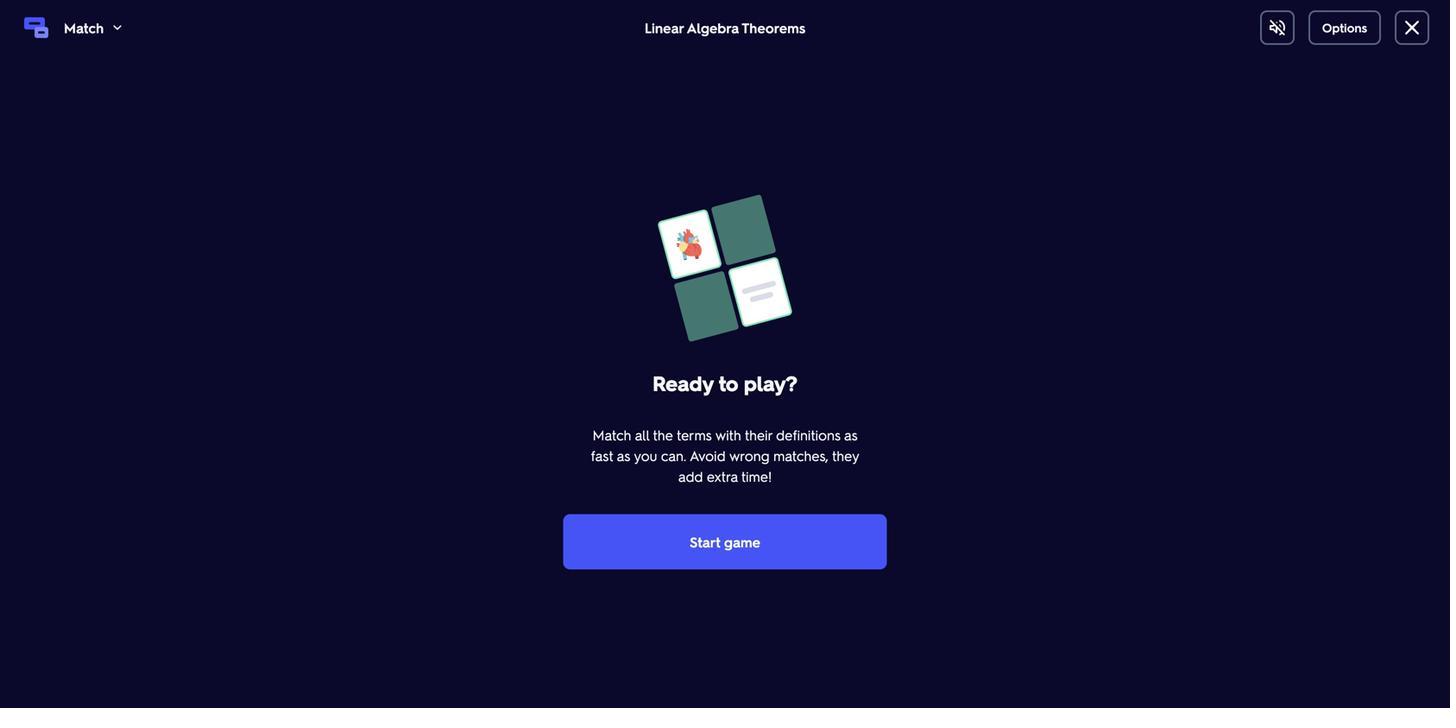 Task type: vqa. For each thing, say whether or not it's contained in the screenshot.
the left and
no



Task type: describe. For each thing, give the bounding box(es) containing it.
extra
[[707, 467, 738, 485]]

0 vertical spatial as
[[845, 426, 858, 444]]

match all the terms with their definitions as fast as you can. avoid wrong matches, they add extra time!
[[591, 426, 860, 485]]

wrong
[[730, 446, 770, 465]]

options button
[[1309, 10, 1382, 45]]

options
[[1323, 20, 1368, 35]]

ready to play? image
[[656, 194, 794, 342]]

start game button
[[563, 514, 887, 569]]

start
[[690, 533, 721, 551]]

can.
[[661, 446, 687, 465]]

algebra
[[687, 19, 739, 37]]

definitions
[[776, 426, 841, 444]]

you
[[634, 446, 658, 465]]

linear algebra theorems
[[645, 19, 806, 37]]

caret down image
[[111, 21, 125, 35]]

start game
[[690, 533, 761, 551]]

fast
[[591, 446, 613, 465]]

add
[[679, 467, 703, 485]]

linear algebra theorems link
[[645, 17, 806, 38]]

their
[[745, 426, 773, 444]]



Task type: locate. For each thing, give the bounding box(es) containing it.
match inside match all the terms with their definitions as fast as you can. avoid wrong matches, they add extra time!
[[593, 426, 632, 444]]

to
[[719, 370, 739, 396]]

match for match
[[64, 19, 104, 37]]

0 horizontal spatial match
[[64, 19, 104, 37]]

match left 'caret down' icon
[[64, 19, 104, 37]]

all
[[635, 426, 650, 444]]

terms
[[677, 426, 712, 444]]

ready
[[653, 370, 714, 396]]

1 vertical spatial match
[[593, 426, 632, 444]]

mode match image
[[22, 14, 50, 41]]

ready to play?
[[653, 370, 798, 396]]

0 vertical spatial match
[[64, 19, 104, 37]]

1 horizontal spatial match
[[593, 426, 632, 444]]

1 horizontal spatial as
[[845, 426, 858, 444]]

0 horizontal spatial as
[[617, 446, 630, 465]]

match button
[[21, 0, 126, 55]]

time!
[[742, 467, 772, 485]]

the
[[653, 426, 673, 444]]

avoid
[[690, 446, 726, 465]]

as
[[845, 426, 858, 444], [617, 446, 630, 465]]

back to set page image
[[1402, 17, 1423, 38]]

theorems
[[742, 19, 806, 37]]

match for match all the terms with their definitions as fast as you can. avoid wrong matches, they add extra time!
[[593, 426, 632, 444]]

they
[[833, 446, 860, 465]]

with
[[716, 426, 742, 444]]

as up the they
[[845, 426, 858, 444]]

linear
[[645, 19, 684, 37]]

match up fast
[[593, 426, 632, 444]]

audio off image
[[1267, 17, 1288, 38]]

as right fast
[[617, 446, 630, 465]]

play?
[[744, 370, 798, 396]]

match
[[64, 19, 104, 37], [593, 426, 632, 444]]

game
[[724, 533, 761, 551]]

1 vertical spatial as
[[617, 446, 630, 465]]

match inside popup button
[[64, 19, 104, 37]]

matches,
[[774, 446, 829, 465]]



